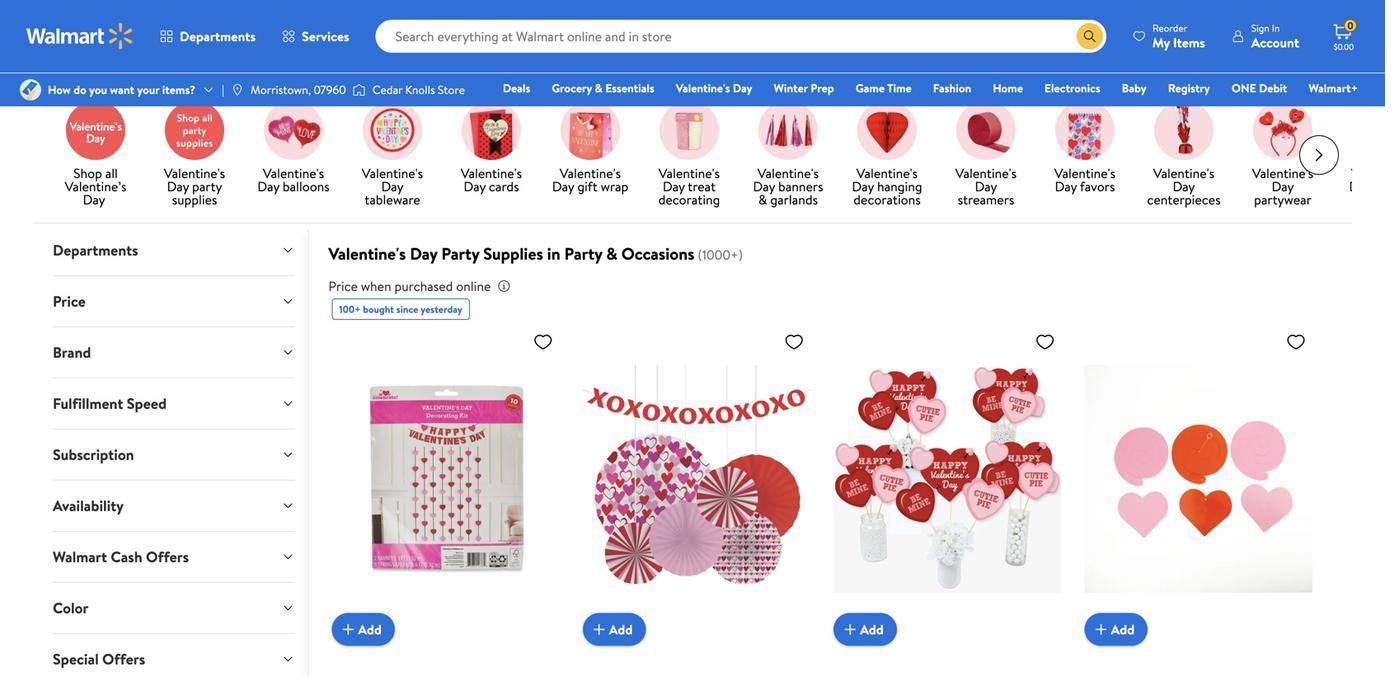 Task type: locate. For each thing, give the bounding box(es) containing it.
add button for "big dot of happiness conversation hearts - valentine's day party centerpiece sticks - table toppers - set of 15" 'image'
[[834, 613, 897, 646]]

day left the party
[[167, 177, 189, 196]]

baby link
[[1115, 79, 1154, 97]]

day for streamers
[[975, 177, 997, 196]]

price inside price dropdown button
[[53, 291, 86, 312]]

departments inside tab
[[53, 240, 138, 261]]

valentine's day xoxo banner and paper fan decor kit by way to celebrate image
[[583, 325, 811, 633]]

2 add to cart image from the left
[[840, 620, 860, 640]]

when
[[361, 277, 391, 295]]

valentine's up tableware
[[362, 164, 423, 182]]

day left banners
[[753, 177, 775, 196]]

valentine's inside "valentine's day hanging decorations"
[[857, 164, 918, 182]]

game time link
[[848, 79, 919, 97]]

0 horizontal spatial departments
[[53, 240, 138, 261]]

day inside valentine's day banners & garlands
[[753, 177, 775, 196]]

tableware
[[365, 191, 420, 209]]

day left the cards
[[464, 177, 486, 196]]

valentine's
[[676, 80, 730, 96], [164, 164, 225, 182], [263, 164, 324, 182], [362, 164, 423, 182], [461, 164, 522, 182], [560, 164, 621, 182], [659, 164, 720, 182], [758, 164, 819, 182], [857, 164, 918, 182], [956, 164, 1017, 182], [1055, 164, 1116, 182], [1154, 164, 1215, 182], [1252, 164, 1314, 182], [329, 242, 406, 265]]

day for tableware
[[381, 177, 404, 196]]

departments tab
[[40, 225, 308, 275]]

day for centerpieces
[[1173, 177, 1195, 196]]

hanging
[[877, 177, 922, 196]]

1 horizontal spatial &
[[606, 242, 618, 265]]

4 add from the left
[[1111, 620, 1135, 639]]

day down valentine's day partywear image
[[1272, 177, 1294, 196]]

0 vertical spatial subscription
[[516, 52, 578, 68]]

walmart cash offers tab
[[40, 532, 308, 582]]

valentine's down valentine's day gift wrap image
[[560, 164, 621, 182]]

valentine's day banners & garlands
[[753, 164, 823, 209]]

brand tab
[[40, 327, 308, 378]]

2 add button from the left
[[583, 613, 646, 646]]

do
[[74, 82, 86, 98]]

1 add to cart image from the left
[[338, 620, 358, 640]]

1 horizontal spatial price
[[329, 277, 358, 295]]

departments up items?
[[180, 27, 256, 45]]

your
[[137, 82, 159, 98]]

store
[[438, 82, 465, 98]]

walmart+
[[1309, 80, 1358, 96]]

day inside valentine's day partywear
[[1272, 177, 1294, 196]]

& right grocery
[[595, 80, 603, 96]]

since
[[396, 302, 418, 316]]

subscription
[[516, 52, 578, 68], [53, 445, 134, 465]]

valentine's day tableware image
[[363, 101, 422, 160]]

day inside 'valentine's day treat decorating'
[[663, 177, 685, 196]]

my
[[1153, 33, 1170, 52]]

day left the balloons
[[257, 177, 279, 196]]

departments button
[[147, 16, 269, 56], [40, 225, 308, 275]]

| inside sort and filter section element
[[1206, 51, 1208, 69]]

departments button up price dropdown button
[[40, 225, 308, 275]]

subscription up grocery
[[516, 52, 578, 68]]

color button
[[40, 583, 308, 633]]

valentine's up partywear
[[1252, 164, 1314, 182]]

valentine's day cards image
[[462, 101, 521, 160]]

0
[[1348, 19, 1354, 33]]

0 vertical spatial |
[[1206, 51, 1208, 69]]

day for cards
[[464, 177, 486, 196]]

valentine's for streamers
[[956, 164, 1017, 182]]

decorations
[[854, 191, 921, 209]]

valentine's inside 'valentine's day cards' link
[[461, 164, 522, 182]]

0 horizontal spatial subscription
[[53, 445, 134, 465]]

valentine's inside valentine's day streamers "link"
[[956, 164, 1017, 182]]

day down the valentine's day centerpieces image
[[1173, 177, 1195, 196]]

1 add button from the left
[[332, 613, 395, 646]]

price
[[329, 277, 358, 295], [53, 291, 86, 312]]

price up brand
[[53, 291, 86, 312]]

grocery
[[552, 80, 592, 96]]

day left treat
[[663, 177, 685, 196]]

supplies
[[172, 191, 217, 209]]

| right items?
[[222, 82, 224, 98]]

valentine's
[[65, 177, 127, 196]]

valentine's for favors
[[1055, 164, 1116, 182]]

valentine's inside 'valentine's day treat decorating'
[[659, 164, 720, 182]]

day down shop
[[83, 191, 105, 209]]

walmart cash offers
[[53, 547, 189, 567]]

1 horizontal spatial party
[[564, 242, 602, 265]]

add to cart image for valentine's day red and pink happy valentine's day decoration kit, 10 pieces, by way to celebrate 'image'
[[338, 620, 358, 640]]

valentine's inside valentine's day tableware link
[[362, 164, 423, 182]]

brand button
[[40, 327, 308, 378]]

valentine's inside valentine's day centerpieces
[[1154, 164, 1215, 182]]

valentine's day gift wrap
[[552, 164, 629, 196]]

how
[[48, 82, 71, 98]]

availability tab
[[40, 481, 308, 531]]

favors
[[1080, 177, 1115, 196]]

wrap
[[601, 177, 629, 196]]

valentine's day balloons image
[[264, 101, 323, 160]]

deals link
[[495, 79, 538, 97]]

day for party
[[410, 242, 437, 265]]

special offers
[[53, 649, 145, 670]]

party
[[192, 177, 222, 196]]

departments down shop all valentine's day
[[53, 240, 138, 261]]

valentine's day tableware link
[[350, 101, 435, 210]]

valentine's day centerpieces link
[[1141, 101, 1227, 210]]

3 add to cart image from the left
[[1091, 620, 1111, 640]]

day inside valentine's day gift wrap
[[552, 177, 574, 196]]

1 horizontal spatial  image
[[353, 82, 366, 98]]

one debit
[[1232, 80, 1287, 96]]

valent
[[1349, 164, 1385, 196]]

day inside valentine's day favors
[[1055, 177, 1077, 196]]

grocery & essentials
[[552, 80, 654, 96]]

how do you want your items?
[[48, 82, 195, 98]]

valentine's up decorations
[[857, 164, 918, 182]]

0 vertical spatial departments
[[180, 27, 256, 45]]

price when purchased online
[[329, 277, 491, 295]]

1 vertical spatial departments
[[53, 240, 138, 261]]

1 vertical spatial &
[[759, 191, 767, 209]]

1 horizontal spatial |
[[1206, 51, 1208, 69]]

shop all valentine's day image
[[66, 101, 125, 160]]

home link
[[986, 79, 1031, 97]]

add to cart image for "big dot of happiness conversation hearts - valentine's day party centerpiece sticks - table toppers - set of 15" 'image'
[[840, 620, 860, 640]]

day inside valentine's day cards
[[464, 177, 486, 196]]

valentine's inside valentine's day partywear link
[[1252, 164, 1314, 182]]

0 horizontal spatial price
[[53, 291, 86, 312]]

day inside valentine's day centerpieces
[[1173, 177, 1195, 196]]

add button
[[332, 613, 395, 646], [583, 613, 646, 646], [834, 613, 897, 646], [1085, 613, 1148, 646]]

day for party
[[167, 177, 189, 196]]

 image left cedar at the top left
[[353, 82, 366, 98]]

day for partywear
[[1272, 177, 1294, 196]]

day inside valentine's day party supplies
[[167, 177, 189, 196]]

valentine's for tableware
[[362, 164, 423, 182]]

add for add to cart image associated with "big dot of happiness conversation hearts - valentine's day party centerpiece sticks - table toppers - set of 15" 'image'
[[860, 620, 884, 639]]

07960
[[314, 82, 346, 98]]

valentine's day party supplies image
[[165, 101, 224, 160]]

brand
[[53, 342, 91, 363]]

valentine's up decorating
[[659, 164, 720, 182]]

valentine's for cards
[[461, 164, 522, 182]]

price up 100+
[[329, 277, 358, 295]]

price tab
[[40, 276, 308, 327]]

subscription button
[[485, 47, 597, 73]]

sort
[[1157, 51, 1182, 69]]

3 add from the left
[[860, 620, 884, 639]]

0 horizontal spatial |
[[222, 82, 224, 98]]

valentine's day hanging decorations image
[[858, 101, 917, 160]]

0 vertical spatial &
[[595, 80, 603, 96]]

add to cart image
[[338, 620, 358, 640], [840, 620, 860, 640], [1091, 620, 1111, 640]]

2 party from the left
[[564, 242, 602, 265]]

valentine's up supplies
[[164, 164, 225, 182]]

0 horizontal spatial &
[[595, 80, 603, 96]]

special offers tab
[[40, 634, 308, 676]]

fulfillment speed tab
[[40, 379, 308, 429]]

day left hanging at right top
[[852, 177, 874, 196]]

color
[[53, 598, 89, 619]]

Walmart Site-Wide search field
[[376, 20, 1106, 53]]

offers right special
[[102, 649, 145, 670]]

valentine's inside valentine's day party supplies link
[[164, 164, 225, 182]]

valentine's up the garlands
[[758, 164, 819, 182]]

1 horizontal spatial add to cart image
[[840, 620, 860, 640]]

bought
[[363, 302, 394, 316]]

partywear
[[1254, 191, 1312, 209]]

0 horizontal spatial party
[[441, 242, 479, 265]]

valentine's up streamers
[[956, 164, 1017, 182]]

valentine's down "valentine's day favors" image
[[1055, 164, 1116, 182]]

offers
[[146, 547, 189, 567], [102, 649, 145, 670]]

decorating
[[659, 191, 720, 209]]

party
[[441, 242, 479, 265], [564, 242, 602, 265]]

valentine's day partywear
[[1252, 164, 1314, 209]]

valentine's inside valentine's day gift wrap
[[560, 164, 621, 182]]

3 add button from the left
[[834, 613, 897, 646]]

day left gift
[[552, 177, 574, 196]]

speed
[[127, 393, 167, 414]]

valentine's day hanging decorations
[[852, 164, 922, 209]]

2 horizontal spatial &
[[759, 191, 767, 209]]

valentine's day treat decorating image
[[660, 101, 719, 160]]

offers right 'cash'
[[146, 547, 189, 567]]

1 add from the left
[[358, 620, 382, 639]]

1 horizontal spatial subscription
[[516, 52, 578, 68]]

winter
[[774, 80, 808, 96]]

1 vertical spatial |
[[222, 82, 224, 98]]

day inside the valentine's day tableware
[[381, 177, 404, 196]]

| right by on the right of the page
[[1206, 51, 1208, 69]]

items
[[1173, 33, 1205, 52]]

shop all valentine's day
[[65, 164, 127, 209]]

valentine's day cards
[[461, 164, 522, 196]]

valentine's for hanging
[[857, 164, 918, 182]]

valentine's for balloons
[[263, 164, 324, 182]]

prep
[[811, 80, 834, 96]]

valentine's day party supplies in party & occasions (1000+)
[[329, 242, 743, 265]]

valentine's down the valentine's day cards "image"
[[461, 164, 522, 182]]

sort by |
[[1157, 51, 1208, 69]]

add for add to cart image related to 3 paper danglers, way to celebrate, paper material, red and pink color, 5.8 inch image on the right of the page
[[1111, 620, 1135, 639]]

0 horizontal spatial add to cart image
[[338, 620, 358, 640]]

subscription up "availability"
[[53, 445, 134, 465]]

day inside the valentine's day streamers
[[975, 177, 997, 196]]

party up online
[[441, 242, 479, 265]]

cedar knolls store
[[372, 82, 465, 98]]

in
[[1272, 21, 1280, 35]]

2 add from the left
[[609, 620, 633, 639]]

 image
[[353, 82, 366, 98], [231, 83, 244, 96]]

valentine's for centerpieces
[[1154, 164, 1215, 182]]

day left favors on the top of page
[[1055, 177, 1077, 196]]

day inside valentine's day balloons
[[257, 177, 279, 196]]

valentine's inside valentine's day balloons
[[263, 164, 324, 182]]

availability
[[53, 496, 124, 516]]

& left the garlands
[[759, 191, 767, 209]]

2 horizontal spatial add to cart image
[[1091, 620, 1111, 640]]

valentine's up centerpieces
[[1154, 164, 1215, 182]]

add to cart image for 3 paper danglers, way to celebrate, paper material, red and pink color, 5.8 inch image on the right of the page
[[1091, 620, 1111, 640]]

day for balloons
[[257, 177, 279, 196]]

valentine's inside valentine's day favors link
[[1055, 164, 1116, 182]]

subscription inside subscription dropdown button
[[53, 445, 134, 465]]

valentine's inside valentine's day banners & garlands
[[758, 164, 819, 182]]

add
[[358, 620, 382, 639], [609, 620, 633, 639], [860, 620, 884, 639], [1111, 620, 1135, 639]]

|
[[1206, 51, 1208, 69], [222, 82, 224, 98]]

valentine's down valentine's day balloons image
[[263, 164, 324, 182]]

& left occasions
[[606, 242, 618, 265]]

day inside "valentine's day hanging decorations"
[[852, 177, 874, 196]]

day down valentine's day tableware "image"
[[381, 177, 404, 196]]

day left winter
[[733, 80, 752, 96]]

valentine's day banners & garlands image
[[759, 101, 818, 160]]

3 paper danglers, way to celebrate, paper material, red and pink color, 5.8 inch image
[[1085, 325, 1313, 633]]

deals
[[503, 80, 530, 96]]

valentine's up valentine's day treat decorating 'image' on the top of the page
[[676, 80, 730, 96]]

departments button up items?
[[147, 16, 269, 56]]

 image
[[20, 79, 41, 101]]

day up the purchased
[[410, 242, 437, 265]]

party right in
[[564, 242, 602, 265]]

1 vertical spatial subscription
[[53, 445, 134, 465]]

day for hanging
[[852, 177, 874, 196]]

valentine's day gift wrap image
[[561, 101, 620, 160]]

valentine's up when
[[329, 242, 406, 265]]

0 horizontal spatial  image
[[231, 83, 244, 96]]

occasions
[[622, 242, 695, 265]]

 image left morristown,
[[231, 83, 244, 96]]

in-store button
[[53, 47, 142, 73]]

valentine's day banners & garlands link
[[745, 101, 831, 210]]

valentine's for partywear
[[1252, 164, 1314, 182]]

4 add button from the left
[[1085, 613, 1148, 646]]

registry
[[1168, 80, 1210, 96]]

day down valentine's day streamers image
[[975, 177, 997, 196]]

day for treat
[[663, 177, 685, 196]]



Task type: describe. For each thing, give the bounding box(es) containing it.
valentine's day favors link
[[1042, 101, 1128, 196]]

valentine's for gift
[[560, 164, 621, 182]]

0 vertical spatial departments button
[[147, 16, 269, 56]]

in
[[547, 242, 561, 265]]

electronics
[[1045, 80, 1101, 96]]

sign in to add to favorites list, 3 paper danglers, way to celebrate, paper material, red and pink color, 5.8 inch image
[[1286, 332, 1306, 352]]

add for add to cart image related to valentine's day red and pink happy valentine's day decoration kit, 10 pieces, by way to celebrate 'image'
[[358, 620, 382, 639]]

game
[[856, 80, 885, 96]]

shop all valentine's day link
[[53, 101, 139, 210]]

day for favors
[[1055, 177, 1077, 196]]

home
[[993, 80, 1023, 96]]

1 vertical spatial departments button
[[40, 225, 308, 275]]

legal information image
[[498, 280, 511, 293]]

baby
[[1122, 80, 1147, 96]]

one debit link
[[1224, 79, 1295, 97]]

next slide for chipmodulewithimages list image
[[1300, 135, 1339, 175]]

day for gift
[[552, 177, 574, 196]]

availability button
[[40, 481, 308, 531]]

fulfillment
[[53, 393, 123, 414]]

by
[[1185, 51, 1199, 69]]

valentine's day hanging decorations link
[[844, 101, 930, 210]]

valent link
[[1339, 101, 1385, 196]]

fulfillment speed button
[[40, 379, 308, 429]]

valentine's day red and pink happy valentine's day decoration kit, 10 pieces, by way to celebrate image
[[332, 325, 560, 633]]

fashion
[[933, 80, 972, 96]]

$0.00
[[1334, 41, 1354, 52]]

valentine's day centerpieces image
[[1154, 101, 1214, 160]]

sign in to add to favorites list, valentine's day xoxo banner and paper fan decor kit by way to celebrate image
[[784, 332, 804, 352]]

sort and filter section element
[[33, 34, 1352, 87]]

services
[[302, 27, 349, 45]]

services button
[[269, 16, 363, 56]]

add button for valentine's day red and pink happy valentine's day decoration kit, 10 pieces, by way to celebrate 'image'
[[332, 613, 395, 646]]

fulfillment speed
[[53, 393, 167, 414]]

(1000+)
[[698, 246, 743, 264]]

valentine's day partywear link
[[1240, 101, 1326, 210]]

valentine's for party
[[164, 164, 225, 182]]

big dot of happiness conversation hearts - valentine's day party centerpiece sticks - table toppers - set of 15 image
[[834, 325, 1062, 633]]

cards
[[489, 177, 519, 196]]

reorder my items
[[1153, 21, 1205, 52]]

valentine's day streamers
[[956, 164, 1017, 209]]

1 horizontal spatial departments
[[180, 27, 256, 45]]

in-
[[84, 52, 98, 68]]

valentine's day tableware
[[362, 164, 423, 209]]

registry link
[[1161, 79, 1218, 97]]

game time
[[856, 80, 912, 96]]

want
[[110, 82, 134, 98]]

add for add to cart icon
[[609, 620, 633, 639]]

valentine's inside valentine's day link
[[676, 80, 730, 96]]

Search search field
[[376, 20, 1106, 53]]

valentine's day favors
[[1055, 164, 1116, 196]]

price for price when purchased online
[[329, 277, 358, 295]]

sign
[[1251, 21, 1270, 35]]

valentine's day cards link
[[449, 101, 534, 196]]

supplies
[[483, 242, 543, 265]]

100+
[[339, 302, 361, 316]]

banners
[[778, 177, 823, 196]]

subscription tab
[[40, 430, 308, 480]]

day inside shop all valentine's day
[[83, 191, 105, 209]]

essentials
[[605, 80, 654, 96]]

valentine's for banners
[[758, 164, 819, 182]]

walmart cash offers button
[[40, 532, 308, 582]]

grocery & essentials link
[[544, 79, 662, 97]]

electronics link
[[1037, 79, 1108, 97]]

add to cart image
[[589, 620, 609, 640]]

color tab
[[40, 583, 308, 633]]

special
[[53, 649, 99, 670]]

valentine's day partywear image
[[1253, 101, 1313, 160]]

cedar
[[372, 82, 403, 98]]

valentine's day link
[[669, 79, 760, 97]]

2 vertical spatial &
[[606, 242, 618, 265]]

 image for morristown, 07960
[[231, 83, 244, 96]]

morristown,
[[251, 82, 311, 98]]

store
[[98, 52, 124, 68]]

1 party from the left
[[441, 242, 479, 265]]

you
[[89, 82, 107, 98]]

valentine's day centerpieces
[[1147, 164, 1221, 209]]

items?
[[162, 82, 195, 98]]

valentine's day balloons link
[[251, 101, 336, 196]]

valentine's day favors image
[[1055, 101, 1115, 160]]

search icon image
[[1083, 30, 1097, 43]]

time
[[887, 80, 912, 96]]

shop
[[73, 164, 102, 182]]

yesterday
[[421, 302, 462, 316]]

account
[[1251, 33, 1300, 52]]

streamers
[[958, 191, 1015, 209]]

valentine's day balloons
[[257, 164, 330, 196]]

price button
[[40, 276, 308, 327]]

valentine's day party supplies link
[[152, 101, 237, 210]]

balloons
[[283, 177, 330, 196]]

sign in account
[[1251, 21, 1300, 52]]

add button for valentine's day xoxo banner and paper fan decor kit by way to celebrate image
[[583, 613, 646, 646]]

0 vertical spatial offers
[[146, 547, 189, 567]]

valentine's day treat decorating
[[659, 164, 720, 209]]

one
[[1232, 80, 1256, 96]]

sign in to add to favorites list, valentine's day red and pink happy valentine's day decoration kit, 10 pieces, by way to celebrate image
[[533, 332, 553, 352]]

purchased
[[395, 277, 453, 295]]

valentine's day streamers image
[[957, 101, 1016, 160]]

reorder
[[1153, 21, 1188, 35]]

subscription inside subscription button
[[516, 52, 578, 68]]

valentine's day party supplies
[[164, 164, 225, 209]]

walmart
[[53, 547, 107, 567]]

walmart+ link
[[1301, 79, 1366, 97]]

sign in to add to favorites list, big dot of happiness conversation hearts - valentine's day party centerpiece sticks - table toppers - set of 15 image
[[1035, 332, 1055, 352]]

 image for cedar knolls store
[[353, 82, 366, 98]]

fashion link
[[926, 79, 979, 97]]

1 vertical spatial offers
[[102, 649, 145, 670]]

valentine's day treat decorating link
[[646, 101, 732, 210]]

valentine's day gift wrap link
[[548, 101, 633, 196]]

& inside valentine's day banners & garlands
[[759, 191, 767, 209]]

add button for 3 paper danglers, way to celebrate, paper material, red and pink color, 5.8 inch image on the right of the page
[[1085, 613, 1148, 646]]

walmart image
[[26, 23, 134, 49]]

gift
[[577, 177, 598, 196]]

valentine's for treat
[[659, 164, 720, 182]]

day for banners
[[753, 177, 775, 196]]

special offers button
[[40, 634, 308, 676]]

price for price
[[53, 291, 86, 312]]

valentine's for party
[[329, 242, 406, 265]]



Task type: vqa. For each thing, say whether or not it's contained in the screenshot.
advertised
no



